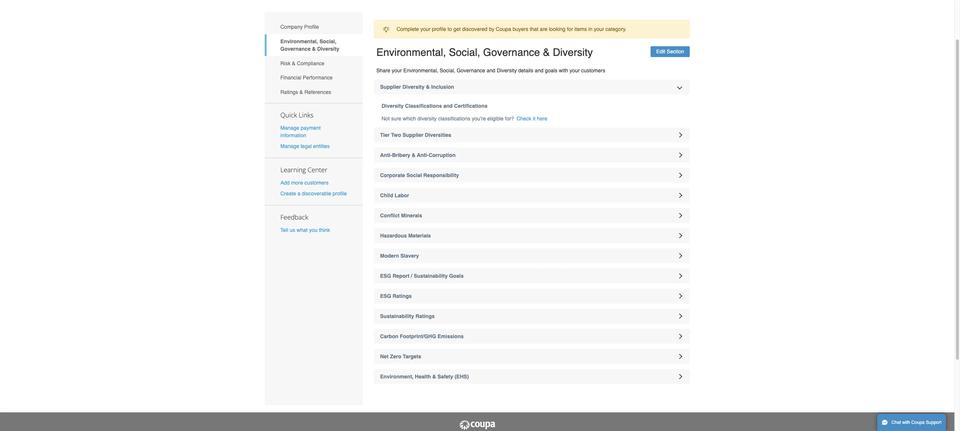 Task type: locate. For each thing, give the bounding box(es) containing it.
0 horizontal spatial anti-
[[380, 152, 392, 158]]

& up goals
[[543, 46, 550, 58]]

esg ratings
[[380, 293, 412, 299]]

0 vertical spatial manage
[[280, 125, 299, 131]]

0 horizontal spatial with
[[559, 67, 568, 73]]

1 vertical spatial coupa
[[912, 420, 925, 425]]

0 vertical spatial with
[[559, 67, 568, 73]]

coupa inside alert
[[496, 26, 511, 32]]

2 horizontal spatial ratings
[[416, 313, 435, 319]]

tier
[[380, 132, 390, 138]]

social, down company profile link
[[320, 38, 336, 44]]

anti- down tier
[[380, 152, 392, 158]]

& left "safety"
[[432, 374, 436, 380]]

social, inside the environmental, social, governance & diversity link
[[320, 38, 336, 44]]

1 horizontal spatial supplier
[[403, 132, 423, 138]]

supplier diversity & inclusion heading
[[374, 79, 690, 94]]

/
[[411, 273, 412, 279]]

child labor
[[380, 192, 409, 198]]

profile inside alert
[[432, 26, 446, 32]]

targets
[[403, 353, 421, 359]]

company
[[280, 24, 303, 30]]

you
[[309, 227, 318, 233]]

& down financial performance
[[300, 89, 303, 95]]

child labor button
[[374, 188, 690, 203]]

diversity up classifications at the top left of the page
[[402, 84, 425, 90]]

profile right discoverable
[[333, 191, 347, 197]]

conflict minerals
[[380, 213, 422, 219]]

performance
[[303, 75, 333, 81]]

support
[[926, 420, 942, 425]]

environmental, social, governance & diversity up share your environmental, social, governance and diversity details and goals with your customers on the top
[[376, 46, 593, 58]]

social, up inclusion
[[440, 67, 455, 73]]

& left inclusion
[[426, 84, 430, 90]]

your right complete
[[420, 26, 431, 32]]

environmental, social, governance & diversity
[[280, 38, 339, 52], [376, 46, 593, 58]]

looking
[[549, 26, 566, 32]]

manage up information
[[280, 125, 299, 131]]

sure
[[391, 116, 401, 122]]

0 vertical spatial social,
[[320, 38, 336, 44]]

certifications
[[454, 103, 488, 109]]

1 horizontal spatial coupa
[[912, 420, 925, 425]]

2 vertical spatial environmental,
[[403, 67, 438, 73]]

goals
[[449, 273, 464, 279]]

your right goals
[[570, 67, 580, 73]]

and left goals
[[535, 67, 544, 73]]

corporate social responsibility button
[[374, 168, 690, 183]]

coupa left support
[[912, 420, 925, 425]]

environmental, down the 'company profile'
[[280, 38, 318, 44]]

for?
[[505, 116, 514, 122]]

modern slavery button
[[374, 248, 690, 263]]

add more customers
[[280, 180, 329, 186]]

coupa right by
[[496, 26, 511, 32]]

0 horizontal spatial profile
[[333, 191, 347, 197]]

learning center
[[280, 165, 327, 174]]

1 esg from the top
[[380, 273, 391, 279]]

tell
[[280, 227, 288, 233]]

1 vertical spatial with
[[902, 420, 910, 425]]

bribery
[[392, 152, 410, 158]]

manage for manage legal entities
[[280, 143, 299, 149]]

your right in at the top of page
[[594, 26, 604, 32]]

child
[[380, 192, 393, 198]]

environment, health & safety (ehs) heading
[[374, 369, 690, 384]]

with right goals
[[559, 67, 568, 73]]

diversity up risk & compliance "link"
[[317, 46, 339, 52]]

0 horizontal spatial environmental, social, governance & diversity
[[280, 38, 339, 52]]

1 vertical spatial manage
[[280, 143, 299, 149]]

1 vertical spatial ratings
[[393, 293, 412, 299]]

diversities
[[425, 132, 451, 138]]

profile left to
[[432, 26, 446, 32]]

net zero targets heading
[[374, 349, 690, 364]]

footprint/ghg
[[400, 333, 436, 339]]

governance
[[280, 46, 311, 52], [483, 46, 540, 58], [457, 67, 485, 73]]

manage for manage payment information
[[280, 125, 299, 131]]

0 horizontal spatial ratings
[[280, 89, 298, 95]]

manage legal entities link
[[280, 143, 330, 149]]

esg up "sustainability ratings"
[[380, 293, 391, 299]]

ratings for sustainability
[[416, 313, 435, 319]]

0 vertical spatial ratings
[[280, 89, 298, 95]]

environment, health & safety (ehs) button
[[374, 369, 690, 384]]

diversity classifications and certifications
[[382, 103, 488, 109]]

by
[[489, 26, 494, 32]]

1 vertical spatial supplier
[[403, 132, 423, 138]]

supplier inside supplier diversity & inclusion dropdown button
[[380, 84, 401, 90]]

governance up details
[[483, 46, 540, 58]]

esg ratings button
[[374, 289, 690, 304]]

manage inside manage payment information
[[280, 125, 299, 131]]

1 manage from the top
[[280, 125, 299, 131]]

esg inside heading
[[380, 273, 391, 279]]

net
[[380, 353, 389, 359]]

0 vertical spatial profile
[[432, 26, 446, 32]]

1 vertical spatial esg
[[380, 293, 391, 299]]

1 horizontal spatial and
[[487, 67, 495, 73]]

social, down get
[[449, 46, 480, 58]]

slavery
[[400, 253, 419, 259]]

classifications
[[438, 116, 470, 122]]

1 vertical spatial sustainability
[[380, 313, 414, 319]]

chat with coupa support button
[[877, 414, 946, 431]]

0 vertical spatial esg
[[380, 273, 391, 279]]

1 vertical spatial social,
[[449, 46, 480, 58]]

ratings for esg
[[393, 293, 412, 299]]

esg left report
[[380, 273, 391, 279]]

0 horizontal spatial and
[[443, 103, 453, 109]]

supplier diversity & inclusion
[[380, 84, 454, 90]]

complete your profile to get discovered by coupa buyers that are looking for items in your category. alert
[[374, 20, 690, 39]]

supplier
[[380, 84, 401, 90], [403, 132, 423, 138]]

1 horizontal spatial ratings
[[393, 293, 412, 299]]

0 horizontal spatial supplier
[[380, 84, 401, 90]]

net zero targets
[[380, 353, 421, 359]]

hazardous materials heading
[[374, 228, 690, 243]]

sustainability right /
[[414, 273, 448, 279]]

& inside "dropdown button"
[[432, 374, 436, 380]]

carbon footprint/ghg emissions button
[[374, 329, 690, 344]]

in
[[588, 26, 593, 32]]

0 vertical spatial sustainability
[[414, 273, 448, 279]]

2 esg from the top
[[380, 293, 391, 299]]

and
[[487, 67, 495, 73], [535, 67, 544, 73], [443, 103, 453, 109]]

and up classifications in the left of the page
[[443, 103, 453, 109]]

0 vertical spatial coupa
[[496, 26, 511, 32]]

1 vertical spatial customers
[[304, 180, 329, 186]]

and left details
[[487, 67, 495, 73]]

modern slavery heading
[[374, 248, 690, 263]]

supplier diversity & inclusion button
[[374, 79, 690, 94]]

& up risk & compliance "link"
[[312, 46, 316, 52]]

anti- up 'corporate social responsibility'
[[417, 152, 429, 158]]

esg inside heading
[[380, 293, 391, 299]]

supplier down share at the top left
[[380, 84, 401, 90]]

1 horizontal spatial customers
[[581, 67, 605, 73]]

ratings up carbon footprint/ghg emissions
[[416, 313, 435, 319]]

supplier down which
[[403, 132, 423, 138]]

with
[[559, 67, 568, 73], [902, 420, 910, 425]]

2 vertical spatial social,
[[440, 67, 455, 73]]

ratings inside heading
[[416, 313, 435, 319]]

1 horizontal spatial profile
[[432, 26, 446, 32]]

governance up certifications
[[457, 67, 485, 73]]

anti-bribery & anti-corruption
[[380, 152, 456, 158]]

information
[[280, 132, 306, 138]]

esg for esg report / sustainability goals
[[380, 273, 391, 279]]

coupa
[[496, 26, 511, 32], [912, 420, 925, 425]]

1 vertical spatial profile
[[333, 191, 347, 197]]

company profile link
[[265, 20, 363, 34]]

financial performance link
[[265, 70, 363, 85]]

environmental, up the supplier diversity & inclusion
[[403, 67, 438, 73]]

links
[[299, 110, 314, 119]]

conflict minerals button
[[374, 208, 690, 223]]

manage down information
[[280, 143, 299, 149]]

1 horizontal spatial anti-
[[417, 152, 429, 158]]

environmental, social, governance & diversity up compliance
[[280, 38, 339, 52]]

ratings down report
[[393, 293, 412, 299]]

ratings & references
[[280, 89, 331, 95]]

section
[[667, 49, 684, 55]]

environment, health & safety (ehs)
[[380, 374, 469, 380]]

create a discoverable profile link
[[280, 191, 347, 197]]

diversity
[[418, 116, 437, 122]]

esg report / sustainability goals button
[[374, 268, 690, 283]]

what
[[297, 227, 308, 233]]

supplier inside tier two supplier diversities dropdown button
[[403, 132, 423, 138]]

& inside environmental, social, governance & diversity
[[312, 46, 316, 52]]

a
[[298, 191, 300, 197]]

environmental, down complete
[[376, 46, 446, 58]]

with inside button
[[902, 420, 910, 425]]

2 manage from the top
[[280, 143, 299, 149]]

1 horizontal spatial with
[[902, 420, 910, 425]]

sustainability down "esg ratings"
[[380, 313, 414, 319]]

0 horizontal spatial coupa
[[496, 26, 511, 32]]

check it here link
[[517, 115, 547, 122]]

ratings inside heading
[[393, 293, 412, 299]]

2 vertical spatial ratings
[[416, 313, 435, 319]]

esg
[[380, 273, 391, 279], [380, 293, 391, 299]]

2 anti- from the left
[[417, 152, 429, 158]]

0 vertical spatial supplier
[[380, 84, 401, 90]]

report
[[393, 273, 409, 279]]

profile
[[432, 26, 446, 32], [333, 191, 347, 197]]

quick
[[280, 110, 297, 119]]

diversity left details
[[497, 67, 517, 73]]

with right chat
[[902, 420, 910, 425]]

environmental,
[[280, 38, 318, 44], [376, 46, 446, 58], [403, 67, 438, 73]]

&
[[312, 46, 316, 52], [543, 46, 550, 58], [292, 60, 295, 66], [426, 84, 430, 90], [300, 89, 303, 95], [412, 152, 416, 158], [432, 374, 436, 380]]

& right the risk
[[292, 60, 295, 66]]

think
[[319, 227, 330, 233]]

ratings down the financial on the top of the page
[[280, 89, 298, 95]]



Task type: vqa. For each thing, say whether or not it's contained in the screenshot.
Chemicals
no



Task type: describe. For each thing, give the bounding box(es) containing it.
learning
[[280, 165, 306, 174]]

coupa supplier portal image
[[459, 420, 496, 430]]

safety
[[438, 374, 453, 380]]

entities
[[313, 143, 330, 149]]

sustainability ratings heading
[[374, 309, 690, 324]]

tier two supplier diversities heading
[[374, 128, 690, 142]]

esg ratings heading
[[374, 289, 690, 304]]

are
[[540, 26, 548, 32]]

hazardous materials button
[[374, 228, 690, 243]]

risk & compliance
[[280, 60, 325, 66]]

esg report / sustainability goals
[[380, 273, 464, 279]]

0 horizontal spatial customers
[[304, 180, 329, 186]]

payment
[[301, 125, 321, 131]]

compliance
[[297, 60, 325, 66]]

financial
[[280, 75, 301, 81]]

coupa inside button
[[912, 420, 925, 425]]

sustainability ratings button
[[374, 309, 690, 324]]

corruption
[[429, 152, 456, 158]]

discoverable
[[302, 191, 331, 197]]

net zero targets button
[[374, 349, 690, 364]]

health
[[415, 374, 431, 380]]

here
[[537, 116, 547, 122]]

environment,
[[380, 374, 414, 380]]

diversity inside dropdown button
[[402, 84, 425, 90]]

anti-bribery & anti-corruption heading
[[374, 148, 690, 163]]

child labor heading
[[374, 188, 690, 203]]

manage payment information
[[280, 125, 321, 138]]

classifications
[[405, 103, 442, 109]]

to
[[448, 26, 452, 32]]

that
[[530, 26, 539, 32]]

materials
[[408, 233, 431, 239]]

manage payment information link
[[280, 125, 321, 138]]

esg for esg ratings
[[380, 293, 391, 299]]

environmental, social, governance & diversity link
[[265, 34, 363, 56]]

risk
[[280, 60, 291, 66]]

labor
[[395, 192, 409, 198]]

not sure which diversity classifications you're eligible for? check it here
[[382, 116, 547, 122]]

chat with coupa support
[[892, 420, 942, 425]]

minerals
[[401, 213, 422, 219]]

conflict minerals heading
[[374, 208, 690, 223]]

tier two supplier diversities
[[380, 132, 451, 138]]

tell us what you think
[[280, 227, 330, 233]]

legal
[[301, 143, 312, 149]]

inclusion
[[431, 84, 454, 90]]

responsibility
[[423, 172, 459, 178]]

edit section link
[[651, 46, 690, 57]]

corporate
[[380, 172, 405, 178]]

references
[[304, 89, 331, 95]]

hazardous materials
[[380, 233, 431, 239]]

discovered
[[462, 26, 487, 32]]

create
[[280, 191, 296, 197]]

us
[[290, 227, 295, 233]]

ratings & references link
[[265, 85, 363, 99]]

complete your profile to get discovered by coupa buyers that are looking for items in your category.
[[397, 26, 627, 32]]

goals
[[545, 67, 558, 73]]

1 horizontal spatial environmental, social, governance & diversity
[[376, 46, 593, 58]]

1 vertical spatial environmental,
[[376, 46, 446, 58]]

diversity up sure
[[382, 103, 404, 109]]

quick links
[[280, 110, 314, 119]]

you're
[[472, 116, 486, 122]]

hazardous
[[380, 233, 407, 239]]

1 anti- from the left
[[380, 152, 392, 158]]

get
[[454, 26, 461, 32]]

conflict
[[380, 213, 400, 219]]

chat
[[892, 420, 901, 425]]

esg report / sustainability goals heading
[[374, 268, 690, 283]]

emissions
[[438, 333, 464, 339]]

corporate social responsibility heading
[[374, 168, 690, 183]]

tier two supplier diversities button
[[374, 128, 690, 142]]

which
[[403, 116, 416, 122]]

(ehs)
[[455, 374, 469, 380]]

category.
[[606, 26, 627, 32]]

risk & compliance link
[[265, 56, 363, 70]]

two
[[391, 132, 401, 138]]

carbon footprint/ghg emissions
[[380, 333, 464, 339]]

carbon
[[380, 333, 398, 339]]

it
[[533, 116, 536, 122]]

& inside "link"
[[292, 60, 295, 66]]

0 vertical spatial customers
[[581, 67, 605, 73]]

social
[[407, 172, 422, 178]]

profile
[[304, 24, 319, 30]]

eligible
[[487, 116, 504, 122]]

for
[[567, 26, 573, 32]]

your right share at the top left
[[392, 67, 402, 73]]

add
[[280, 180, 290, 186]]

manage legal entities
[[280, 143, 330, 149]]

& right bribery
[[412, 152, 416, 158]]

details
[[518, 67, 533, 73]]

carbon footprint/ghg emissions heading
[[374, 329, 690, 344]]

more
[[291, 180, 303, 186]]

tell us what you think button
[[280, 226, 330, 234]]

diversity down 'for' on the top right of page
[[553, 46, 593, 58]]

governance up risk & compliance
[[280, 46, 311, 52]]

2 horizontal spatial and
[[535, 67, 544, 73]]

diversity inside environmental, social, governance & diversity
[[317, 46, 339, 52]]

financial performance
[[280, 75, 333, 81]]

items
[[575, 26, 587, 32]]

share your environmental, social, governance and diversity details and goals with your customers
[[376, 67, 605, 73]]

anti-bribery & anti-corruption button
[[374, 148, 690, 163]]

0 vertical spatial environmental,
[[280, 38, 318, 44]]



